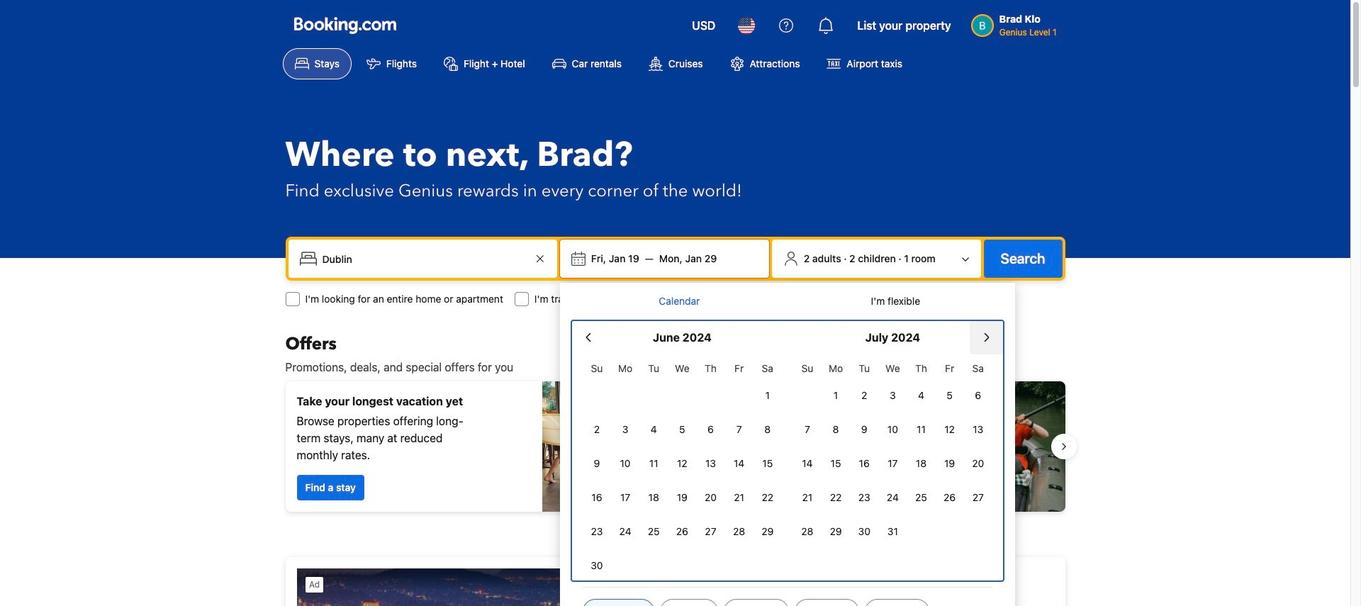Task type: locate. For each thing, give the bounding box(es) containing it.
6 July 2024 checkbox
[[964, 380, 993, 411]]

grid
[[583, 355, 782, 582], [794, 355, 993, 548]]

10 June 2024 checkbox
[[611, 448, 640, 479]]

13 June 2024 checkbox
[[697, 448, 725, 479]]

your account menu brad klo genius level 1 element
[[971, 6, 1063, 39]]

17 July 2024 checkbox
[[879, 448, 907, 479]]

1 horizontal spatial grid
[[794, 355, 993, 548]]

26 June 2024 checkbox
[[668, 516, 697, 548]]

1 June 2024 checkbox
[[754, 380, 782, 411]]

27 July 2024 checkbox
[[964, 482, 993, 514]]

18 July 2024 checkbox
[[907, 448, 936, 479]]

17 June 2024 checkbox
[[611, 482, 640, 514]]

20 July 2024 checkbox
[[964, 448, 993, 479]]

13 July 2024 checkbox
[[964, 414, 993, 445]]

2 grid from the left
[[794, 355, 993, 548]]

tab list
[[572, 283, 1004, 321]]

8 June 2024 checkbox
[[754, 414, 782, 445]]

6 June 2024 checkbox
[[697, 414, 725, 445]]

26 July 2024 checkbox
[[936, 482, 964, 514]]

14 July 2024 checkbox
[[794, 448, 822, 479]]

booking.com image
[[294, 17, 396, 34]]

16 June 2024 checkbox
[[583, 482, 611, 514]]

5 July 2024 checkbox
[[936, 380, 964, 411]]

2 June 2024 checkbox
[[583, 414, 611, 445]]

region
[[274, 376, 1077, 518]]

23 July 2024 checkbox
[[851, 482, 879, 514]]

3 June 2024 checkbox
[[611, 414, 640, 445]]

0 horizontal spatial grid
[[583, 355, 782, 582]]

22 July 2024 checkbox
[[822, 482, 851, 514]]

progress bar
[[667, 523, 684, 529]]

main content
[[274, 333, 1077, 606]]

29 June 2024 checkbox
[[754, 516, 782, 548]]

28 June 2024 checkbox
[[725, 516, 754, 548]]

30 July 2024 checkbox
[[851, 516, 879, 548]]

4 June 2024 checkbox
[[640, 414, 668, 445]]

24 June 2024 checkbox
[[611, 516, 640, 548]]

19 July 2024 checkbox
[[936, 448, 964, 479]]



Task type: describe. For each thing, give the bounding box(es) containing it.
24 July 2024 checkbox
[[879, 482, 907, 514]]

23 June 2024 checkbox
[[583, 516, 611, 548]]

14 June 2024 checkbox
[[725, 448, 754, 479]]

21 June 2024 checkbox
[[725, 482, 754, 514]]

take your longest vacation yet image
[[542, 382, 670, 512]]

11 July 2024 checkbox
[[907, 414, 936, 445]]

15 July 2024 checkbox
[[822, 448, 851, 479]]

1 July 2024 checkbox
[[822, 380, 851, 411]]

11 June 2024 checkbox
[[640, 448, 668, 479]]

8 July 2024 checkbox
[[822, 414, 851, 445]]

16 July 2024 checkbox
[[851, 448, 879, 479]]

2 July 2024 checkbox
[[851, 380, 879, 411]]

a young girl and woman kayak on a river image
[[681, 382, 1066, 512]]

12 July 2024 checkbox
[[936, 414, 964, 445]]

1 grid from the left
[[583, 355, 782, 582]]

21 July 2024 checkbox
[[794, 482, 822, 514]]

25 June 2024 checkbox
[[640, 516, 668, 548]]

25 July 2024 checkbox
[[907, 482, 936, 514]]

12 June 2024 checkbox
[[668, 448, 697, 479]]

29 July 2024 checkbox
[[822, 516, 851, 548]]

9 June 2024 checkbox
[[583, 448, 611, 479]]

19 June 2024 checkbox
[[668, 482, 697, 514]]

3 July 2024 checkbox
[[879, 380, 907, 411]]

5 June 2024 checkbox
[[668, 414, 697, 445]]

28 July 2024 checkbox
[[794, 516, 822, 548]]

15 June 2024 checkbox
[[754, 448, 782, 479]]

31 July 2024 checkbox
[[879, 516, 907, 548]]

4 July 2024 checkbox
[[907, 380, 936, 411]]

9 July 2024 checkbox
[[851, 414, 879, 445]]

22 June 2024 checkbox
[[754, 482, 782, 514]]

20 June 2024 checkbox
[[697, 482, 725, 514]]

7 June 2024 checkbox
[[725, 414, 754, 445]]

7 July 2024 checkbox
[[794, 414, 822, 445]]

27 June 2024 checkbox
[[697, 516, 725, 548]]

18 June 2024 checkbox
[[640, 482, 668, 514]]

Where are you going? field
[[317, 246, 532, 272]]

30 June 2024 checkbox
[[583, 550, 611, 582]]

10 July 2024 checkbox
[[879, 414, 907, 445]]



Task type: vqa. For each thing, say whether or not it's contained in the screenshot.
1st grid from the left
yes



